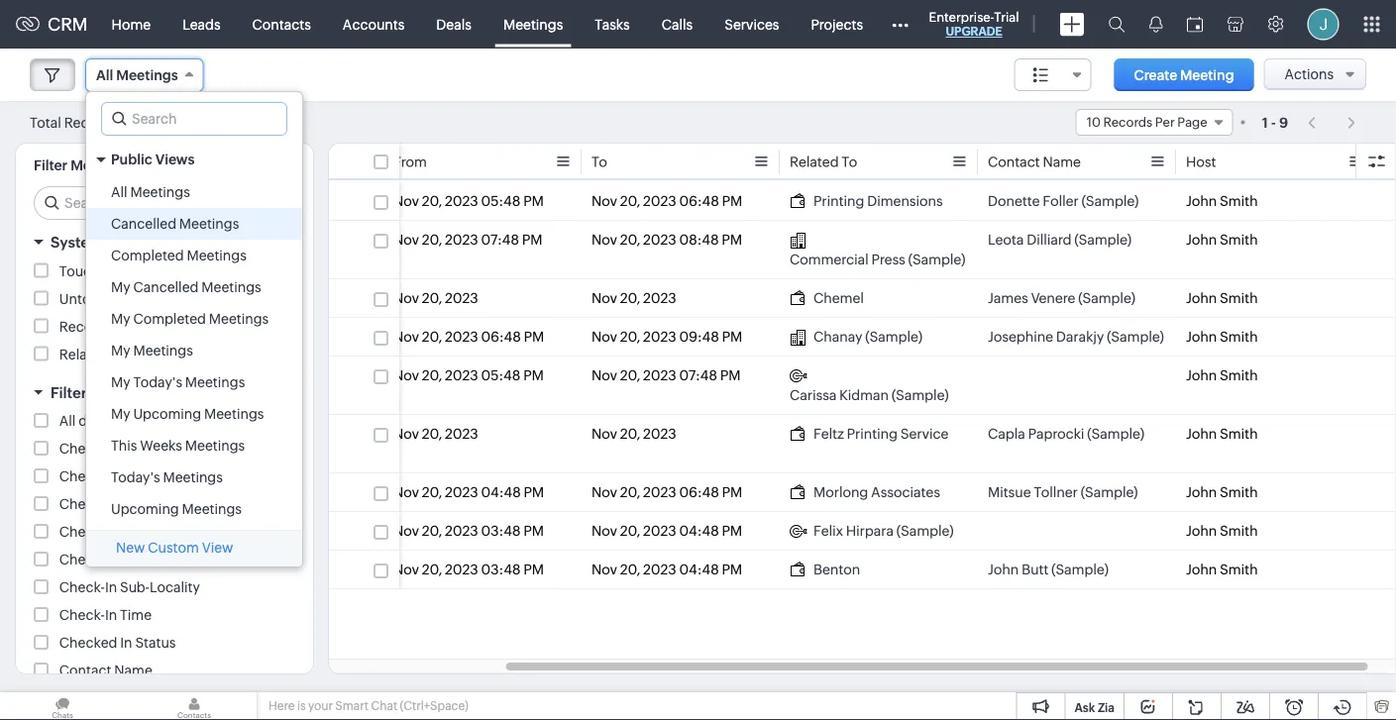 Task type: locate. For each thing, give the bounding box(es) containing it.
03:48 for benton
[[481, 562, 521, 578]]

in up check-in state in the left bottom of the page
[[105, 524, 117, 540]]

3 smith from the top
[[1220, 290, 1258, 306]]

1 horizontal spatial action
[[167, 346, 210, 362]]

check- for check-in time
[[59, 608, 105, 623]]

records up my completed meetings
[[135, 291, 188, 307]]

check- for check-in state
[[59, 552, 105, 568]]

check- up check-in time
[[59, 580, 105, 596]]

5 my from the top
[[111, 406, 130, 422]]

nov 20, 2023 05:48 pm
[[393, 193, 544, 209], [393, 368, 544, 384]]

printing
[[814, 193, 865, 209], [847, 426, 898, 442]]

0 vertical spatial 06:48
[[679, 193, 719, 209]]

(sample) right paprocki
[[1087, 426, 1145, 442]]

7 check- from the top
[[59, 608, 105, 623]]

9
[[1280, 114, 1289, 130], [120, 115, 128, 130]]

records for untouched
[[135, 291, 188, 307]]

0 vertical spatial printing
[[814, 193, 865, 209]]

check- for check-in address
[[59, 441, 105, 457]]

4 check- from the top
[[59, 524, 105, 540]]

1 vertical spatial related
[[59, 346, 108, 362]]

records right 10 in the right top of the page
[[1104, 115, 1153, 130]]

cancelled inside cancelled meetings option
[[111, 216, 176, 232]]

my for my completed meetings
[[111, 311, 130, 327]]

1 horizontal spatial name
[[1043, 154, 1081, 170]]

5 check- from the top
[[59, 552, 105, 568]]

3 john smith from the top
[[1186, 290, 1258, 306]]

07:48
[[481, 232, 519, 248], [679, 368, 718, 384]]

meetings down by
[[130, 184, 190, 200]]

1 smith from the top
[[1220, 193, 1258, 209]]

0 horizontal spatial 07:48
[[481, 232, 519, 248]]

action up related records action
[[109, 319, 151, 334]]

10 Records Per Page field
[[1076, 109, 1234, 136]]

2 check- from the top
[[59, 469, 105, 485]]

in down the check-in address
[[105, 469, 117, 485]]

1 nov 20, 2023 05:48 pm from the top
[[393, 193, 544, 209]]

home link
[[96, 0, 167, 48]]

in left time
[[105, 608, 117, 623]]

meetings up filters
[[179, 216, 239, 232]]

(sample) right dilliard
[[1075, 232, 1132, 248]]

1 vertical spatial 05:48
[[481, 368, 521, 384]]

1 05:48 from the top
[[481, 193, 521, 209]]

deals link
[[421, 0, 488, 48]]

all left the day
[[59, 413, 76, 429]]

morlong associates link
[[790, 483, 940, 502]]

0 vertical spatial nov 20, 2023 07:48 pm
[[393, 232, 543, 248]]

2 03:48 from the top
[[481, 562, 521, 578]]

1 vertical spatial name
[[114, 663, 152, 679]]

0 vertical spatial related
[[790, 154, 839, 170]]

(sample) up carissa kidman (sample) "link"
[[865, 329, 923, 345]]

today's up city
[[111, 470, 160, 486]]

nov 20, 2023 08:48 pm
[[592, 232, 742, 248]]

1 vertical spatial all meetings
[[111, 184, 190, 200]]

meetings up my upcoming meetings "option"
[[185, 375, 245, 390]]

my down the record action
[[111, 343, 130, 359]]

9 right -
[[1280, 114, 1289, 130]]

services link
[[709, 0, 795, 48]]

press
[[872, 252, 906, 268]]

1 horizontal spatial related
[[790, 154, 839, 170]]

4 smith from the top
[[1220, 329, 1258, 345]]

06:48 for nov 20, 2023 05:48 pm
[[679, 193, 719, 209]]

(ctrl+space)
[[400, 700, 469, 713]]

meetings inside meetings link
[[503, 16, 563, 32]]

system defined filters button
[[16, 225, 313, 260]]

feltz printing service link
[[790, 424, 949, 444]]

(sample) for josephine darakjy (sample)
[[1107, 329, 1164, 345]]

check-
[[59, 441, 105, 457], [59, 469, 105, 485], [59, 497, 105, 512], [59, 524, 105, 540], [59, 552, 105, 568], [59, 580, 105, 596], [59, 608, 105, 623]]

smith
[[1220, 193, 1258, 209], [1220, 232, 1258, 248], [1220, 290, 1258, 306], [1220, 329, 1258, 345], [1220, 368, 1258, 384], [1220, 426, 1258, 442], [1220, 485, 1258, 501], [1220, 523, 1258, 539], [1220, 562, 1258, 578]]

nov 20, 2023
[[393, 290, 478, 306], [592, 290, 677, 306], [393, 426, 478, 442], [592, 426, 677, 442]]

1 nov 20, 2023 03:48 pm from the top
[[393, 523, 544, 539]]

(sample) down associates
[[897, 523, 954, 539]]

0 vertical spatial nov 20, 2023 05:48 pm
[[393, 193, 544, 209]]

benton
[[814, 562, 860, 578]]

None field
[[1014, 58, 1092, 91]]

meetings down home
[[116, 67, 178, 83]]

0 vertical spatial by
[[90, 384, 108, 401]]

john for mitsue tollner (sample)
[[1186, 485, 1217, 501]]

felix
[[814, 523, 843, 539]]

in
[[105, 441, 117, 457], [105, 469, 117, 485], [105, 497, 117, 512], [105, 524, 117, 540], [105, 552, 117, 568], [105, 580, 117, 596], [105, 608, 117, 623], [120, 635, 132, 651]]

1 horizontal spatial 9
[[1280, 114, 1289, 130]]

7 smith from the top
[[1220, 485, 1258, 501]]

my down untouched records
[[111, 311, 130, 327]]

status
[[135, 635, 176, 651]]

2 my from the top
[[111, 311, 130, 327]]

meetings inside all meetings option
[[130, 184, 190, 200]]

2 nov 20, 2023 05:48 pm from the top
[[393, 368, 544, 384]]

3 check- from the top
[[59, 497, 105, 512]]

nov 20, 2023 06:48 pm
[[592, 193, 743, 209], [393, 329, 544, 345], [592, 485, 743, 501]]

check-in address
[[59, 441, 172, 457]]

foller
[[1043, 193, 1079, 209]]

nov 20, 2023 04:48 pm for felix hirpara (sample)
[[592, 523, 742, 539]]

all meetings down home
[[96, 67, 178, 83]]

1 vertical spatial nov 20, 2023 04:48 pm
[[592, 523, 742, 539]]

1 horizontal spatial nov 20, 2023 07:48 pm
[[592, 368, 741, 384]]

john for josephine darakjy (sample)
[[1186, 329, 1217, 345]]

all down public
[[111, 184, 127, 200]]

upcoming up country
[[111, 501, 179, 517]]

related for related to
[[790, 154, 839, 170]]

calendar image
[[1187, 16, 1204, 32]]

0 vertical spatial action
[[109, 319, 151, 334]]

cancelled up defined
[[111, 216, 176, 232]]

(sample) inside james venere (sample) 'link'
[[1079, 290, 1136, 306]]

public views button
[[86, 143, 302, 176]]

6 john smith from the top
[[1186, 426, 1258, 442]]

actions
[[1285, 66, 1334, 82]]

chanay (sample)
[[814, 329, 923, 345]]

(sample) inside leota dilliard (sample) link
[[1075, 232, 1132, 248]]

john for capla paprocki (sample)
[[1186, 426, 1217, 442]]

country
[[120, 524, 173, 540]]

filters
[[166, 234, 209, 251]]

3 my from the top
[[111, 343, 130, 359]]

john smith for james venere (sample)
[[1186, 290, 1258, 306]]

by up city
[[120, 469, 136, 485]]

meetings inside cancelled meetings option
[[179, 216, 239, 232]]

by up the day
[[90, 384, 108, 401]]

meetings down my cancelled meetings option
[[209, 311, 269, 327]]

john for leota dilliard (sample)
[[1186, 232, 1217, 248]]

nov 20, 2023 04:48 pm for benton
[[592, 562, 742, 578]]

create menu element
[[1048, 0, 1097, 48]]

in left status
[[120, 635, 132, 651]]

system
[[51, 234, 103, 251]]

filter up all day
[[51, 384, 87, 401]]

filter for filter by fields
[[51, 384, 87, 401]]

(sample) inside josephine darakjy (sample) link
[[1107, 329, 1164, 345]]

7 john smith from the top
[[1186, 485, 1258, 501]]

4 my from the top
[[111, 375, 130, 390]]

service
[[901, 426, 949, 442]]

2 vertical spatial 06:48
[[679, 485, 719, 501]]

in for by
[[105, 469, 117, 485]]

by inside dropdown button
[[90, 384, 108, 401]]

upcoming meetings option
[[86, 494, 302, 525]]

my down fields
[[111, 406, 130, 422]]

meetings up upcoming meetings option
[[163, 470, 223, 486]]

records
[[64, 114, 117, 130], [1104, 115, 1153, 130], [119, 263, 172, 279], [135, 291, 188, 307], [111, 346, 164, 362]]

public views
[[111, 152, 195, 167]]

filter
[[34, 158, 68, 173], [51, 384, 87, 401]]

1 vertical spatial 04:48
[[679, 523, 719, 539]]

check- down check-in country
[[59, 552, 105, 568]]

chemel link
[[790, 288, 864, 308]]

(sample) inside donette foller (sample) link
[[1082, 193, 1139, 209]]

all inside 'field'
[[96, 67, 113, 83]]

cancelled
[[111, 216, 176, 232], [133, 279, 199, 295]]

paprocki
[[1028, 426, 1085, 442]]

0 vertical spatial filter
[[34, 158, 68, 173]]

(sample) inside john butt (sample) link
[[1052, 562, 1109, 578]]

(sample) right foller
[[1082, 193, 1139, 209]]

1 horizontal spatial 07:48
[[679, 368, 718, 384]]

(sample) up service
[[892, 388, 949, 403]]

03:48
[[481, 523, 521, 539], [481, 562, 521, 578]]

1 vertical spatial completed
[[133, 311, 206, 327]]

1 john smith from the top
[[1186, 193, 1258, 209]]

customer
[[242, 426, 306, 442]]

in for time
[[105, 608, 117, 623]]

0 vertical spatial 03:48
[[481, 523, 521, 539]]

03:48 for felix hirpara (sample)
[[481, 523, 521, 539]]

related up printing dimensions 'link'
[[790, 154, 839, 170]]

john
[[1186, 193, 1217, 209], [1186, 232, 1217, 248], [1186, 290, 1217, 306], [1186, 329, 1217, 345], [1186, 368, 1217, 384], [1186, 426, 1217, 442], [1186, 485, 1217, 501], [1186, 523, 1217, 539], [988, 562, 1019, 578], [1186, 562, 1217, 578]]

chanay (sample) link
[[790, 327, 923, 347]]

john for donette foller (sample)
[[1186, 193, 1217, 209]]

1 vertical spatial cancelled
[[133, 279, 199, 295]]

chanay
[[814, 329, 863, 345]]

9 for total records 9
[[120, 115, 128, 130]]

in left "sub-"
[[105, 580, 117, 596]]

check-in state
[[59, 552, 154, 568]]

meetings left tasks link
[[503, 16, 563, 32]]

0 horizontal spatial nov 20, 2023 07:48 pm
[[393, 232, 543, 248]]

upcoming up weeks
[[133, 406, 201, 422]]

completed inside my completed meetings option
[[133, 311, 206, 327]]

meetings inside my cancelled meetings option
[[201, 279, 261, 295]]

deals
[[436, 16, 472, 32]]

1 my from the top
[[111, 279, 130, 295]]

zia
[[1098, 701, 1115, 715]]

in left city
[[105, 497, 117, 512]]

james
[[988, 290, 1028, 306]]

0 vertical spatial contact
[[988, 154, 1040, 170]]

1 to from the left
[[592, 154, 607, 170]]

records up fields
[[111, 346, 164, 362]]

1 horizontal spatial by
[[120, 469, 136, 485]]

0 horizontal spatial name
[[114, 663, 152, 679]]

john smith for capla paprocki (sample)
[[1186, 426, 1258, 442]]

1 vertical spatial nov 20, 2023 05:48 pm
[[393, 368, 544, 384]]

0 horizontal spatial 9
[[120, 115, 128, 130]]

my inside "option"
[[111, 406, 130, 422]]

printing dimensions link
[[790, 191, 943, 211]]

all up total records 9
[[96, 67, 113, 83]]

0 vertical spatial nov 20, 2023 04:48 pm
[[393, 485, 544, 501]]

printing down carissa kidman (sample)
[[847, 426, 898, 442]]

2 to from the left
[[842, 154, 858, 170]]

row group
[[115, 182, 1396, 590]]

carissa
[[790, 388, 837, 403]]

0 vertical spatial 05:48
[[481, 193, 521, 209]]

records down defined
[[119, 263, 172, 279]]

my for my meetings
[[111, 343, 130, 359]]

0 vertical spatial nov 20, 2023 06:48 pm
[[592, 193, 743, 209]]

(sample) right press
[[908, 252, 966, 268]]

0 horizontal spatial contact
[[59, 663, 111, 679]]

accounts
[[343, 16, 405, 32]]

new custom view
[[116, 540, 233, 556]]

1 horizontal spatial to
[[842, 154, 858, 170]]

here
[[269, 700, 295, 713]]

in up check-in by
[[105, 441, 117, 457]]

meetings down my upcoming meetings "option"
[[185, 438, 245, 454]]

upgrade
[[946, 25, 1003, 38]]

(sample) right darakjy
[[1107, 329, 1164, 345]]

9 john smith from the top
[[1186, 562, 1258, 578]]

nov 20, 2023 05:48 pm for nov 20, 2023 07:48 pm
[[393, 368, 544, 384]]

smith for leota dilliard (sample)
[[1220, 232, 1258, 248]]

my down related records action
[[111, 375, 130, 390]]

0 vertical spatial today's
[[133, 375, 182, 390]]

1 vertical spatial contact
[[59, 663, 111, 679]]

nov 20, 2023 07:48 pm down the from
[[393, 232, 543, 248]]

touched
[[59, 263, 116, 279]]

1 vertical spatial nov 20, 2023 06:48 pm
[[393, 329, 544, 345]]

0 horizontal spatial to
[[592, 154, 607, 170]]

public views region
[[86, 176, 302, 525]]

contact name down checked in status
[[59, 663, 152, 679]]

check- down check-in city
[[59, 524, 105, 540]]

fields
[[111, 384, 153, 401]]

all
[[96, 67, 113, 83], [111, 184, 127, 200], [59, 413, 76, 429]]

04:48
[[481, 485, 521, 501], [679, 523, 719, 539], [679, 562, 719, 578]]

1
[[1262, 114, 1268, 130]]

check- for check-in sub-locality
[[59, 580, 105, 596]]

(sample) right butt
[[1052, 562, 1109, 578]]

1 vertical spatial nov 20, 2023 03:48 pm
[[393, 562, 544, 578]]

0 vertical spatial all meetings
[[96, 67, 178, 83]]

meetings up my today's meetings
[[133, 343, 193, 359]]

records inside the 10 records per page field
[[1104, 115, 1153, 130]]

2 vertical spatial nov 20, 2023 04:48 pm
[[592, 562, 742, 578]]

contact name up donette
[[988, 154, 1081, 170]]

my for my cancelled meetings
[[111, 279, 130, 295]]

records for 10
[[1104, 115, 1153, 130]]

chemel
[[814, 290, 864, 306]]

2 smith from the top
[[1220, 232, 1258, 248]]

check- down all day
[[59, 441, 105, 457]]

services
[[725, 16, 779, 32]]

(sample)
[[1082, 193, 1139, 209], [1075, 232, 1132, 248], [908, 252, 966, 268], [1079, 290, 1136, 306], [865, 329, 923, 345], [1107, 329, 1164, 345], [892, 388, 949, 403], [1087, 426, 1145, 442], [1081, 485, 1138, 501], [897, 523, 954, 539], [1052, 562, 1109, 578]]

10 records per page
[[1087, 115, 1208, 130]]

0 vertical spatial upcoming
[[133, 406, 201, 422]]

action up 'my today's meetings' option
[[167, 346, 210, 362]]

4 john smith from the top
[[1186, 329, 1258, 345]]

2 vertical spatial 04:48
[[679, 562, 719, 578]]

9 smith from the top
[[1220, 562, 1258, 578]]

navigation
[[1298, 108, 1367, 137]]

my upcoming meetings
[[111, 406, 264, 422]]

related down record
[[59, 346, 108, 362]]

name up foller
[[1043, 154, 1081, 170]]

(sample) inside carissa kidman (sample) "link"
[[892, 388, 949, 403]]

2 vertical spatial nov 20, 2023 06:48 pm
[[592, 485, 743, 501]]

1 vertical spatial action
[[167, 346, 210, 362]]

1 vertical spatial filter
[[51, 384, 87, 401]]

today's meetings
[[111, 470, 223, 486]]

smith for josephine darakjy (sample)
[[1220, 329, 1258, 345]]

all meetings down by
[[111, 184, 190, 200]]

2 05:48 from the top
[[481, 368, 521, 384]]

meetings link
[[488, 0, 579, 48]]

0 vertical spatial 07:48
[[481, 232, 519, 248]]

today's down my meetings
[[133, 375, 182, 390]]

(sample) inside capla paprocki (sample) link
[[1087, 426, 1145, 442]]

search element
[[1097, 0, 1137, 49]]

nov 20, 2023 05:48 pm for nov 20, 2023 06:48 pm
[[393, 193, 544, 209]]

filter inside dropdown button
[[51, 384, 87, 401]]

day
[[79, 413, 102, 429]]

0 horizontal spatial related
[[59, 346, 108, 362]]

in left state
[[105, 552, 117, 568]]

0 horizontal spatial by
[[90, 384, 108, 401]]

nov 20, 2023 07:48 pm down nov 20, 2023 09:48 pm
[[592, 368, 741, 384]]

0 vertical spatial name
[[1043, 154, 1081, 170]]

morlong
[[814, 485, 869, 501]]

6 check- from the top
[[59, 580, 105, 596]]

my meetings option
[[86, 335, 302, 367]]

0 vertical spatial all
[[96, 67, 113, 83]]

john smith for john butt (sample)
[[1186, 562, 1258, 578]]

(sample) inside commercial press (sample) link
[[908, 252, 966, 268]]

by
[[135, 158, 152, 173]]

0 horizontal spatial contact name
[[59, 663, 152, 679]]

today's meetings option
[[86, 462, 302, 494]]

5 john smith from the top
[[1186, 368, 1258, 384]]

calls
[[662, 16, 693, 32]]

All Meetings field
[[85, 58, 204, 92]]

my meetings
[[111, 343, 193, 359]]

my down touched records
[[111, 279, 130, 295]]

1 vertical spatial 03:48
[[481, 562, 521, 578]]

(sample) inside felix hirpara (sample) link
[[897, 523, 954, 539]]

2 nov 20, 2023 03:48 pm from the top
[[393, 562, 544, 578]]

(sample) for commercial press (sample)
[[908, 252, 966, 268]]

0 vertical spatial nov 20, 2023 03:48 pm
[[393, 523, 544, 539]]

john smith for josephine darakjy (sample)
[[1186, 329, 1258, 345]]

1 check- from the top
[[59, 441, 105, 457]]

meetings up attend
[[204, 406, 264, 422]]

9 up public
[[120, 115, 128, 130]]

check- up 'checked'
[[59, 608, 105, 623]]

nov 20, 2023 04:48 pm
[[393, 485, 544, 501], [592, 523, 742, 539], [592, 562, 742, 578]]

untouched
[[59, 291, 132, 307]]

meetings
[[503, 16, 563, 32], [116, 67, 178, 83], [71, 158, 132, 173], [130, 184, 190, 200], [179, 216, 239, 232], [187, 248, 247, 264], [201, 279, 261, 295], [209, 311, 269, 327], [133, 343, 193, 359], [185, 375, 245, 390], [204, 406, 264, 422], [185, 438, 245, 454], [163, 470, 223, 486], [182, 501, 242, 517]]

check-in country
[[59, 524, 173, 540]]

0 vertical spatial contact name
[[988, 154, 1081, 170]]

9 inside total records 9
[[120, 115, 128, 130]]

check- up check-in city
[[59, 469, 105, 485]]

04:48 for felix hirpara (sample)
[[679, 523, 719, 539]]

meeting
[[1180, 67, 1234, 83]]

0 vertical spatial cancelled
[[111, 216, 176, 232]]

1 vertical spatial upcoming
[[111, 501, 179, 517]]

contact down 'checked'
[[59, 663, 111, 679]]

05:48
[[481, 193, 521, 209], [481, 368, 521, 384]]

new custom view link
[[86, 531, 302, 567]]

cancelled down completed meetings at the left
[[133, 279, 199, 295]]

records up "filter meetings by"
[[64, 114, 117, 130]]

check- down check-in by
[[59, 497, 105, 512]]

filter down total
[[34, 158, 68, 173]]

meetings inside today's meetings option
[[163, 470, 223, 486]]

printing down related to
[[814, 193, 865, 209]]

1 03:48 from the top
[[481, 523, 521, 539]]

2023
[[445, 193, 478, 209], [643, 193, 677, 209], [445, 232, 478, 248], [643, 232, 677, 248], [445, 290, 478, 306], [643, 290, 677, 306], [445, 329, 478, 345], [643, 329, 677, 345], [445, 368, 478, 384], [643, 368, 677, 384], [445, 426, 478, 442], [643, 426, 677, 442], [445, 485, 478, 501], [643, 485, 677, 501], [445, 523, 478, 539], [643, 523, 677, 539], [445, 562, 478, 578], [643, 562, 677, 578]]

1 vertical spatial all
[[111, 184, 127, 200]]

meetings up my completed meetings option
[[201, 279, 261, 295]]

system defined filters
[[51, 234, 209, 251]]

(sample) right tollner
[[1081, 485, 1138, 501]]

name down checked in status
[[114, 663, 152, 679]]

(sample) for john butt (sample)
[[1052, 562, 1109, 578]]

contact up donette
[[988, 154, 1040, 170]]

(sample) inside the mitsue tollner (sample) "link"
[[1081, 485, 1138, 501]]

nov
[[393, 193, 419, 209], [592, 193, 617, 209], [393, 232, 419, 248], [592, 232, 617, 248], [393, 290, 419, 306], [592, 290, 617, 306], [393, 329, 419, 345], [592, 329, 617, 345], [393, 368, 419, 384], [592, 368, 617, 384], [393, 426, 419, 442], [592, 426, 617, 442], [393, 485, 419, 501], [592, 485, 617, 501], [393, 523, 419, 539], [592, 523, 617, 539], [393, 562, 419, 578], [592, 562, 617, 578]]

2 john smith from the top
[[1186, 232, 1258, 248]]

filter by fields
[[51, 384, 153, 401]]

related for related records action
[[59, 346, 108, 362]]

(sample) up darakjy
[[1079, 290, 1136, 306]]

in for status
[[120, 635, 132, 651]]

6 smith from the top
[[1220, 426, 1258, 442]]

meetings down today's meetings option
[[182, 501, 242, 517]]



Task type: describe. For each thing, give the bounding box(es) containing it.
this weeks meetings
[[111, 438, 245, 454]]

create menu image
[[1060, 12, 1085, 36]]

1 - 9
[[1262, 114, 1289, 130]]

john smith for donette foller (sample)
[[1186, 193, 1258, 209]]

smart
[[335, 700, 369, 713]]

my upcoming meetings option
[[86, 398, 302, 430]]

0 vertical spatial completed
[[111, 248, 184, 264]]

meetings inside my meetings option
[[133, 343, 193, 359]]

josephine darakjy (sample) link
[[988, 327, 1164, 347]]

(sample) for felix hirpara (sample)
[[897, 523, 954, 539]]

all meetings option
[[86, 176, 302, 208]]

profile element
[[1296, 0, 1351, 48]]

associates
[[871, 485, 940, 501]]

9 for 1 - 9
[[1280, 114, 1289, 130]]

capla
[[988, 426, 1026, 442]]

crm link
[[16, 14, 88, 34]]

john for john butt (sample)
[[1186, 562, 1217, 578]]

projects link
[[795, 0, 879, 48]]

host
[[1186, 154, 1216, 170]]

1 vertical spatial 06:48
[[481, 329, 521, 345]]

1 vertical spatial nov 20, 2023 07:48 pm
[[592, 368, 741, 384]]

check- for check-in city
[[59, 497, 105, 512]]

my for my upcoming meetings
[[111, 406, 130, 422]]

john butt (sample) link
[[988, 560, 1109, 580]]

record
[[59, 319, 106, 334]]

05:48 for nov 20, 2023 06:48 pm
[[481, 193, 521, 209]]

5 smith from the top
[[1220, 368, 1258, 384]]

meetings up my cancelled meetings option
[[187, 248, 247, 264]]

in for city
[[105, 497, 117, 512]]

filter by fields button
[[16, 375, 313, 410]]

accounts link
[[327, 0, 421, 48]]

record action
[[59, 319, 151, 334]]

1 horizontal spatial contact name
[[988, 154, 1081, 170]]

(sample) for capla paprocki (sample)
[[1087, 426, 1145, 442]]

donette foller (sample) link
[[988, 191, 1139, 211]]

my today's meetings option
[[86, 367, 302, 398]]

1 horizontal spatial contact
[[988, 154, 1040, 170]]

1 vertical spatial today's
[[111, 470, 160, 486]]

Search text field
[[35, 187, 297, 219]]

Search text field
[[102, 103, 286, 135]]

sub-
[[120, 580, 150, 596]]

darakjy
[[1056, 329, 1104, 345]]

contacts link
[[236, 0, 327, 48]]

dimensions
[[867, 193, 943, 209]]

your
[[308, 700, 333, 713]]

smith for john butt (sample)
[[1220, 562, 1258, 578]]

butt
[[1022, 562, 1049, 578]]

smith for capla paprocki (sample)
[[1220, 426, 1258, 442]]

records for related
[[111, 346, 164, 362]]

capla paprocki (sample) link
[[988, 424, 1145, 444]]

feltz printing service
[[814, 426, 949, 442]]

untouched records
[[59, 291, 188, 307]]

(sample) inside 'chanay (sample)' link
[[865, 329, 923, 345]]

chat
[[371, 700, 398, 713]]

04:48 for benton
[[679, 562, 719, 578]]

checked in status
[[59, 635, 176, 651]]

mitsue
[[988, 485, 1031, 501]]

view
[[202, 540, 233, 556]]

josephine
[[988, 329, 1054, 345]]

cancelled inside my cancelled meetings option
[[133, 279, 199, 295]]

benton link
[[790, 560, 860, 580]]

check-in sub-locality
[[59, 580, 200, 596]]

09:48
[[679, 329, 719, 345]]

row group containing nov 20, 2023 05:48 pm
[[115, 182, 1396, 590]]

my cancelled meetings option
[[86, 272, 302, 303]]

10
[[1087, 115, 1101, 130]]

leota
[[988, 232, 1024, 248]]

felix hirpara (sample)
[[814, 523, 954, 539]]

nov 20, 2023 03:48 pm for benton
[[393, 562, 544, 578]]

06:48 for nov 20, 2023 04:48 pm
[[679, 485, 719, 501]]

leads
[[182, 16, 221, 32]]

cancelled meetings
[[111, 216, 239, 232]]

my today's meetings
[[111, 375, 245, 390]]

0 vertical spatial 04:48
[[481, 485, 521, 501]]

check- for check-in country
[[59, 524, 105, 540]]

(sample) for donette foller (sample)
[[1082, 193, 1139, 209]]

carissa kidman (sample)
[[790, 388, 949, 403]]

meetings left by
[[71, 158, 132, 173]]

total
[[30, 114, 61, 130]]

meetings inside my completed meetings option
[[209, 311, 269, 327]]

smith for mitsue tollner (sample)
[[1220, 485, 1258, 501]]

nov 20, 2023 03:48 pm for felix hirpara (sample)
[[393, 523, 544, 539]]

all inside all meetings option
[[111, 184, 127, 200]]

nov 20, 2023 06:48 pm for nov 20, 2023 04:48 pm
[[592, 485, 743, 501]]

enterprise-trial upgrade
[[929, 9, 1019, 38]]

my for my today's meetings
[[111, 375, 130, 390]]

(sample) for james venere (sample)
[[1079, 290, 1136, 306]]

page
[[1178, 115, 1208, 130]]

in for sub-
[[105, 580, 117, 596]]

time
[[120, 608, 152, 623]]

locality
[[150, 580, 200, 596]]

all meetings inside 'field'
[[96, 67, 178, 83]]

in for country
[[105, 524, 117, 540]]

kidman
[[840, 388, 889, 403]]

josephine darakjy (sample)
[[988, 329, 1164, 345]]

this
[[111, 438, 137, 454]]

smith for donette foller (sample)
[[1220, 193, 1258, 209]]

all meetings inside option
[[111, 184, 190, 200]]

2 vertical spatial all
[[59, 413, 76, 429]]

checked
[[59, 635, 117, 651]]

commercial press (sample) link
[[790, 230, 968, 270]]

contacts image
[[132, 693, 257, 721]]

upcoming meetings
[[111, 501, 242, 517]]

donette
[[988, 193, 1040, 209]]

felix hirpara (sample) link
[[790, 521, 954, 541]]

filter for filter meetings by
[[34, 158, 68, 173]]

(sample) for leota dilliard (sample)
[[1075, 232, 1132, 248]]

john butt (sample)
[[988, 562, 1109, 578]]

home
[[112, 16, 151, 32]]

0 horizontal spatial action
[[109, 319, 151, 334]]

check-in city
[[59, 497, 146, 512]]

meetings inside upcoming meetings option
[[182, 501, 242, 517]]

state
[[120, 552, 154, 568]]

check-in by
[[59, 469, 136, 485]]

my completed meetings option
[[86, 303, 302, 335]]

john for james venere (sample)
[[1186, 290, 1217, 306]]

attend
[[195, 426, 240, 442]]

tasks
[[595, 16, 630, 32]]

create
[[1134, 67, 1178, 83]]

size image
[[1033, 66, 1049, 84]]

(sample) for carissa kidman (sample)
[[892, 388, 949, 403]]

meetings inside my upcoming meetings "option"
[[204, 406, 264, 422]]

check- for check-in by
[[59, 469, 105, 485]]

tollner
[[1034, 485, 1078, 501]]

views
[[155, 152, 195, 167]]

meetings inside the all meetings 'field'
[[116, 67, 178, 83]]

1 vertical spatial 07:48
[[679, 368, 718, 384]]

here is your smart chat (ctrl+space)
[[269, 700, 469, 713]]

nov 20, 2023 06:48 pm for nov 20, 2023 05:48 pm
[[592, 193, 743, 209]]

8 john smith from the top
[[1186, 523, 1258, 539]]

public
[[111, 152, 152, 167]]

1 vertical spatial by
[[120, 469, 136, 485]]

smith for james venere (sample)
[[1220, 290, 1258, 306]]

trial
[[994, 9, 1019, 24]]

1 vertical spatial contact name
[[59, 663, 152, 679]]

upcoming inside upcoming meetings option
[[111, 501, 179, 517]]

profile image
[[1308, 8, 1340, 40]]

completed meetings
[[111, 248, 247, 264]]

meetings inside 'my today's meetings' option
[[185, 375, 245, 390]]

(sample) for mitsue tollner (sample)
[[1081, 485, 1138, 501]]

in for address
[[105, 441, 117, 457]]

in for state
[[105, 552, 117, 568]]

1 vertical spatial printing
[[847, 426, 898, 442]]

signals element
[[1137, 0, 1175, 49]]

john smith for mitsue tollner (sample)
[[1186, 485, 1258, 501]]

printing dimensions
[[814, 193, 943, 209]]

Other Modules field
[[879, 8, 922, 40]]

nov 20, 2023 09:48 pm
[[592, 329, 743, 345]]

leads link
[[167, 0, 236, 48]]

05:48 for nov 20, 2023 07:48 pm
[[481, 368, 521, 384]]

records for total
[[64, 114, 117, 130]]

conference
[[195, 446, 269, 462]]

upcoming inside my upcoming meetings "option"
[[133, 406, 201, 422]]

dilliard
[[1027, 232, 1072, 248]]

printing inside 'link'
[[814, 193, 865, 209]]

city
[[120, 497, 146, 512]]

8 smith from the top
[[1220, 523, 1258, 539]]

search image
[[1109, 16, 1125, 33]]

ask
[[1075, 701, 1095, 715]]

chats image
[[0, 693, 125, 721]]

signals image
[[1149, 16, 1163, 33]]

james venere (sample)
[[988, 290, 1136, 306]]

calls link
[[646, 0, 709, 48]]

cancelled meetings option
[[86, 208, 302, 240]]

john smith for leota dilliard (sample)
[[1186, 232, 1258, 248]]

records for touched
[[119, 263, 172, 279]]

my completed meetings
[[111, 311, 269, 327]]

commercial press (sample)
[[790, 252, 966, 268]]

new
[[116, 540, 145, 556]]

check-in time
[[59, 608, 152, 623]]

tasks link
[[579, 0, 646, 48]]



Task type: vqa. For each thing, say whether or not it's contained in the screenshot.
"04:48" associated with Benton
yes



